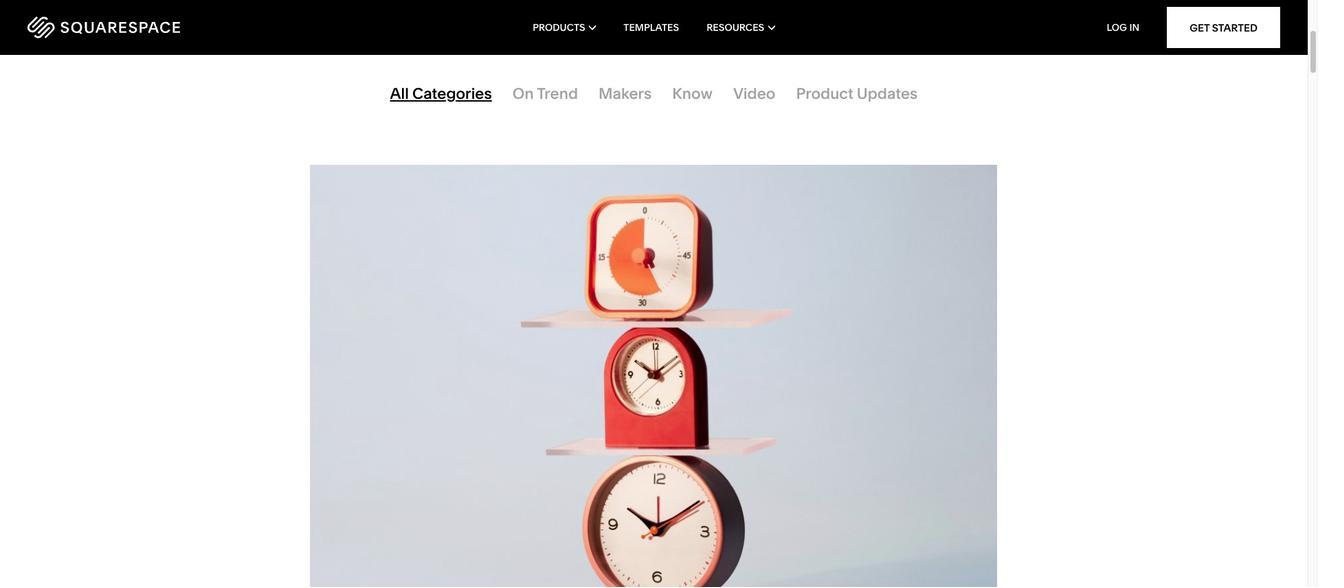 Task type: vqa. For each thing, say whether or not it's contained in the screenshot.
and
no



Task type: describe. For each thing, give the bounding box(es) containing it.
product
[[796, 85, 854, 103]]

started
[[1213, 21, 1258, 34]]

resources
[[707, 21, 765, 34]]

squarespace logo image
[[28, 17, 180, 39]]

templates link
[[624, 0, 679, 55]]

video
[[734, 85, 776, 103]]

video link
[[723, 77, 786, 112]]

log             in
[[1107, 21, 1140, 34]]

log
[[1107, 21, 1128, 34]]

on trend
[[513, 85, 578, 103]]

know link
[[662, 77, 723, 112]]

products
[[533, 21, 586, 34]]

products button
[[533, 0, 596, 55]]

product updates link
[[786, 77, 928, 112]]

know
[[673, 85, 713, 103]]

updates
[[857, 85, 918, 103]]

all categories
[[390, 85, 492, 103]]



Task type: locate. For each thing, give the bounding box(es) containing it.
get
[[1190, 21, 1210, 34]]

templates
[[624, 21, 679, 34]]

product updates
[[796, 85, 918, 103]]

categories
[[413, 85, 492, 103]]

makers link
[[589, 77, 662, 112]]

makers
[[599, 85, 652, 103]]

in
[[1130, 21, 1140, 34]]

all categories link
[[380, 77, 502, 112]]

trend
[[537, 85, 578, 103]]

on
[[513, 85, 534, 103]]

log             in link
[[1107, 21, 1140, 34]]

get started link
[[1168, 7, 1281, 48]]

get started
[[1190, 21, 1258, 34]]

squarespace logo link
[[28, 17, 278, 39]]

on trend link
[[502, 77, 589, 112]]

resources button
[[707, 0, 775, 55]]

all
[[390, 85, 409, 103]]



